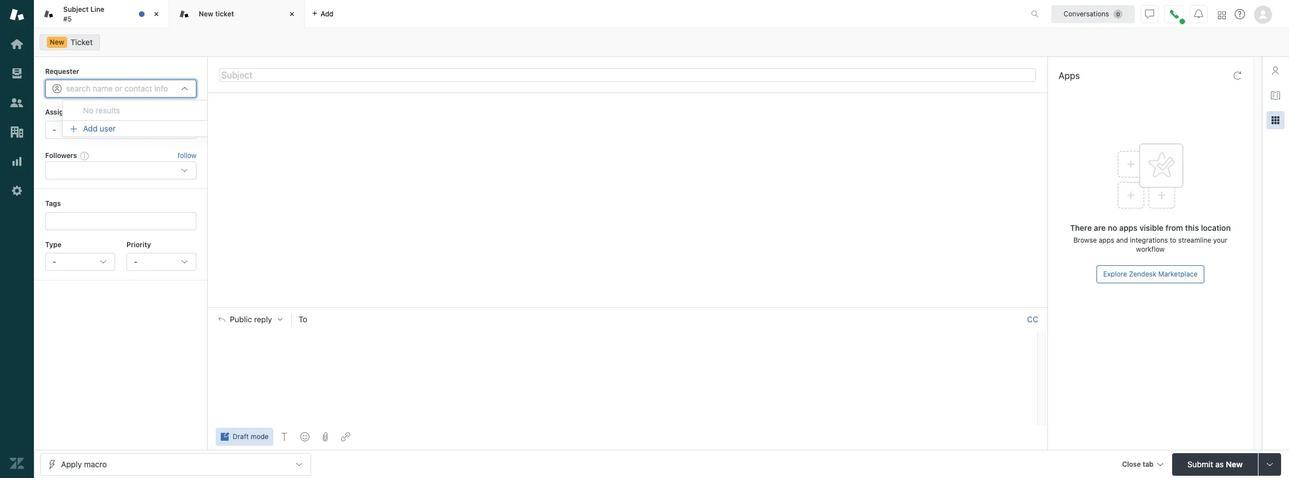 Task type: vqa. For each thing, say whether or not it's contained in the screenshot.
Close icon related to Support Outreach
no



Task type: locate. For each thing, give the bounding box(es) containing it.
submit
[[1188, 460, 1214, 469]]

assignee
[[45, 108, 76, 117]]

browse
[[1074, 236, 1097, 245]]

reporting image
[[10, 154, 24, 169]]

take
[[177, 108, 191, 117]]

draft mode button
[[216, 428, 273, 446]]

streamline
[[1179, 236, 1212, 245]]

zendesk products image
[[1218, 11, 1226, 19]]

and
[[1117, 236, 1129, 245]]

new
[[199, 9, 214, 18], [50, 38, 64, 46], [1226, 460, 1243, 469]]

0 horizontal spatial - button
[[45, 253, 115, 271]]

zendesk
[[1129, 270, 1157, 278]]

new for new ticket
[[199, 9, 214, 18]]

add button
[[305, 0, 340, 28]]

1 horizontal spatial apps
[[1120, 223, 1138, 233]]

-
[[53, 125, 56, 134], [53, 257, 56, 267], [134, 257, 138, 267]]

apps down "no"
[[1099, 236, 1115, 245]]

- button for type
[[45, 253, 115, 271]]

insert emojis image
[[300, 433, 309, 442]]

2 horizontal spatial new
[[1226, 460, 1243, 469]]

explore zendesk marketplace button
[[1097, 266, 1205, 284]]

1 horizontal spatial new
[[199, 9, 214, 18]]

from
[[1166, 223, 1184, 233]]

1 horizontal spatial - button
[[127, 253, 197, 271]]

tab
[[34, 0, 169, 28]]

zendesk support image
[[10, 7, 24, 22]]

secondary element
[[34, 31, 1290, 54]]

close
[[1123, 460, 1141, 469]]

1 vertical spatial new
[[50, 38, 64, 46]]

take it
[[177, 108, 197, 117]]

0 horizontal spatial new
[[50, 38, 64, 46]]

button displays agent's chat status as invisible. image
[[1146, 9, 1155, 18]]

new right as
[[1226, 460, 1243, 469]]

0 vertical spatial apps
[[1120, 223, 1138, 233]]

- button
[[45, 253, 115, 271], [127, 253, 197, 271]]

new left "ticket"
[[199, 9, 214, 18]]

2 vertical spatial new
[[1226, 460, 1243, 469]]

admin image
[[10, 184, 24, 198]]

- down 'type'
[[53, 257, 56, 267]]

public
[[230, 315, 252, 324]]

new left ticket
[[50, 38, 64, 46]]

it
[[192, 108, 197, 117]]

to
[[1170, 236, 1177, 245]]

1 - button from the left
[[45, 253, 115, 271]]

- down the priority
[[134, 257, 138, 267]]

new inside new ticket tab
[[199, 9, 214, 18]]

user
[[100, 124, 116, 133]]

0 vertical spatial new
[[199, 9, 214, 18]]

Subject field
[[219, 68, 1037, 82]]

visible
[[1140, 223, 1164, 233]]

cc button
[[1028, 315, 1039, 325]]

add
[[83, 124, 98, 133]]

workflow
[[1137, 245, 1165, 254]]

there
[[1071, 223, 1092, 233]]

close image inside new ticket tab
[[286, 8, 298, 20]]

add
[[321, 9, 334, 18]]

2 - button from the left
[[127, 253, 197, 271]]

1 horizontal spatial close image
[[286, 8, 298, 20]]

knowledge image
[[1272, 91, 1281, 100]]

your
[[1214, 236, 1228, 245]]

requester list box
[[62, 100, 247, 137]]

public reply button
[[208, 308, 291, 332]]

are
[[1094, 223, 1106, 233]]

close image
[[151, 8, 162, 20], [286, 8, 298, 20]]

views image
[[10, 66, 24, 81]]

add link (cmd k) image
[[341, 433, 350, 442]]

conversations
[[1064, 9, 1110, 18]]

customers image
[[10, 95, 24, 110]]

marketplace
[[1159, 270, 1198, 278]]

0 horizontal spatial close image
[[151, 8, 162, 20]]

- for type
[[53, 257, 56, 267]]

followers
[[45, 151, 77, 160]]

2 close image from the left
[[286, 8, 298, 20]]

close tab
[[1123, 460, 1154, 469]]

- for priority
[[134, 257, 138, 267]]

results
[[96, 106, 120, 115]]

follow button
[[178, 151, 197, 161]]

explore
[[1104, 270, 1128, 278]]

apps
[[1120, 223, 1138, 233], [1099, 236, 1115, 245]]

Requester field
[[66, 84, 176, 94]]

0 horizontal spatial apps
[[1099, 236, 1115, 245]]

macro
[[84, 460, 107, 469]]

apps up and
[[1120, 223, 1138, 233]]

1 vertical spatial apps
[[1099, 236, 1115, 245]]

- button down the priority
[[127, 253, 197, 271]]

1 close image from the left
[[151, 8, 162, 20]]

subject line #5
[[63, 5, 104, 23]]

no results
[[83, 106, 120, 115]]

ticket
[[215, 9, 234, 18]]

add attachment image
[[321, 433, 330, 442]]

apps image
[[1272, 116, 1281, 125]]

- button down 'type'
[[45, 253, 115, 271]]

no
[[1108, 223, 1118, 233]]

new inside the secondary element
[[50, 38, 64, 46]]

location
[[1202, 223, 1231, 233]]

type
[[45, 240, 62, 249]]



Task type: describe. For each thing, give the bounding box(es) containing it.
- down assignee in the top of the page
[[53, 125, 56, 134]]

integrations
[[1131, 236, 1169, 245]]

explore zendesk marketplace
[[1104, 270, 1198, 278]]

new ticket tab
[[169, 0, 305, 28]]

get started image
[[10, 37, 24, 51]]

main element
[[0, 0, 34, 478]]

tab
[[1143, 460, 1154, 469]]

requester
[[45, 67, 79, 76]]

draft
[[233, 433, 249, 441]]

organizations image
[[10, 125, 24, 140]]

info on adding followers image
[[80, 151, 89, 160]]

#5
[[63, 14, 72, 23]]

displays possible ticket submission types image
[[1266, 460, 1275, 469]]

mode
[[251, 433, 269, 441]]

add user option
[[62, 120, 247, 137]]

as
[[1216, 460, 1224, 469]]

tabs tab list
[[34, 0, 1020, 28]]

requester element
[[45, 80, 197, 98]]

apply macro
[[61, 460, 107, 469]]

line
[[90, 5, 104, 14]]

follow
[[178, 151, 197, 160]]

zendesk image
[[10, 456, 24, 471]]

public reply
[[230, 315, 272, 324]]

priority
[[127, 240, 151, 249]]

submit as new
[[1188, 460, 1243, 469]]

take it button
[[177, 107, 197, 119]]

subject
[[63, 5, 89, 14]]

customer context image
[[1272, 66, 1281, 75]]

- button for priority
[[127, 253, 197, 271]]

there are no apps visible from this location browse apps and integrations to streamline your workflow
[[1071, 223, 1231, 254]]

reply
[[254, 315, 272, 324]]

this
[[1186, 223, 1199, 233]]

cc
[[1028, 315, 1039, 324]]

close tab button
[[1118, 453, 1168, 478]]

tags
[[45, 200, 61, 208]]

close image inside tab
[[151, 8, 162, 20]]

minimize composer image
[[623, 303, 632, 312]]

apply
[[61, 460, 82, 469]]

notifications image
[[1195, 9, 1204, 18]]

conversations button
[[1052, 5, 1135, 23]]

draft mode
[[233, 433, 269, 441]]

add user
[[83, 124, 116, 133]]

format text image
[[280, 433, 289, 442]]

new for new
[[50, 38, 64, 46]]

tab containing subject line
[[34, 0, 169, 28]]

followers element
[[45, 162, 197, 180]]

to
[[299, 315, 307, 324]]

apps
[[1059, 71, 1080, 81]]

no
[[83, 106, 93, 115]]

ticket
[[70, 37, 93, 47]]

new ticket
[[199, 9, 234, 18]]

get help image
[[1235, 9, 1246, 19]]



